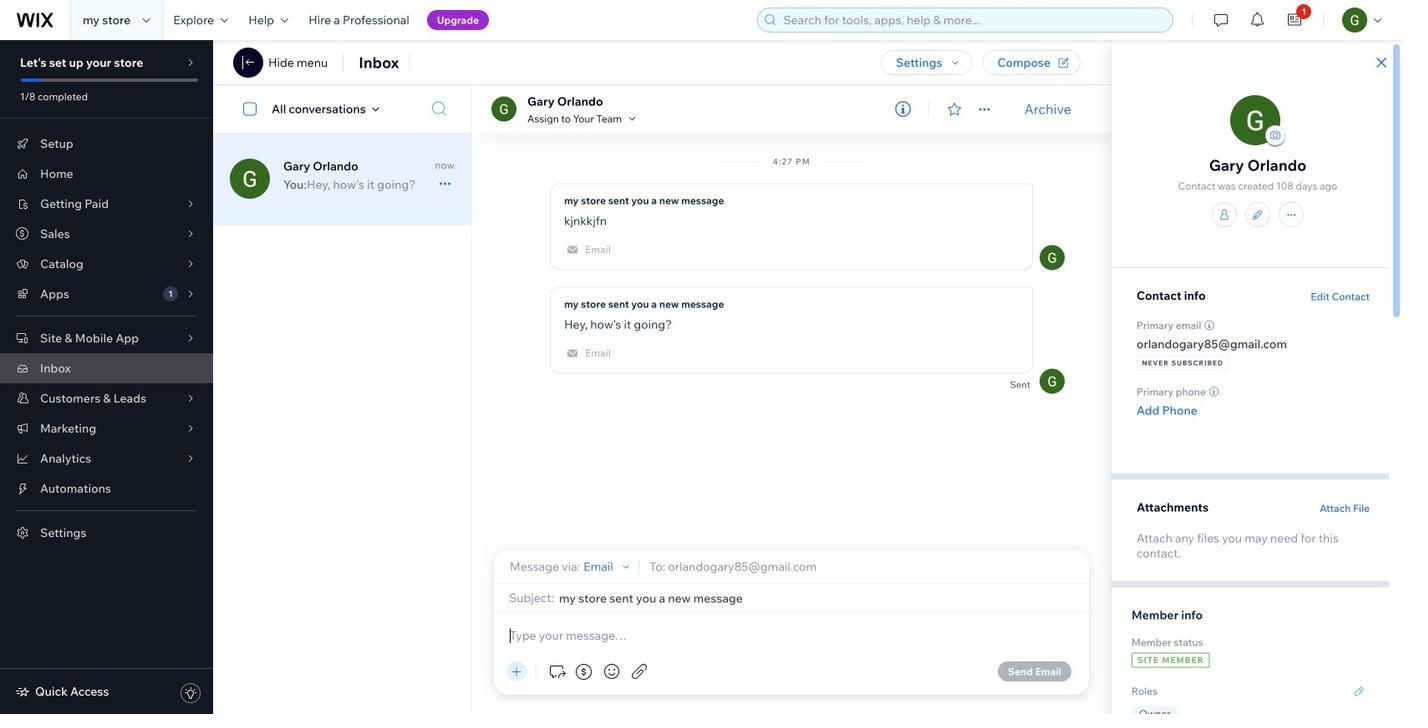 Task type: vqa. For each thing, say whether or not it's contained in the screenshot.
Add a Catchy Title text field on the top of the page
no



Task type: describe. For each thing, give the bounding box(es) containing it.
0 vertical spatial gary orlando image
[[492, 97, 517, 122]]

0 vertical spatial gary orlando image
[[1230, 95, 1281, 145]]

saved replies image
[[547, 662, 567, 682]]

gary orlando image inside chat messages log
[[1040, 245, 1065, 270]]

chat messages log
[[472, 133, 1111, 551]]

emojis image
[[602, 662, 622, 682]]

Search for tools, apps, help & more... field
[[778, 8, 1168, 32]]



Task type: locate. For each thing, give the bounding box(es) containing it.
None checkbox
[[234, 99, 272, 119]]

gary orlando image
[[1230, 95, 1281, 145], [230, 159, 270, 199], [1040, 369, 1065, 394]]

2 horizontal spatial gary orlando image
[[1230, 95, 1281, 145]]

files image
[[629, 662, 649, 682]]

0 horizontal spatial gary orlando image
[[230, 159, 270, 199]]

None field
[[559, 591, 1076, 606]]

1 horizontal spatial gary orlando image
[[1040, 245, 1065, 270]]

gary orlando image inside chat messages log
[[1040, 369, 1065, 394]]

1 horizontal spatial gary orlando image
[[1040, 369, 1065, 394]]

Type your message. Hit enter to submit. text field
[[507, 627, 1076, 645]]

gary orlando image
[[492, 97, 517, 122], [1040, 245, 1065, 270]]

sidebar element
[[0, 40, 213, 715]]

1 vertical spatial gary orlando image
[[230, 159, 270, 199]]

1 vertical spatial gary orlando image
[[1040, 245, 1065, 270]]

2 vertical spatial gary orlando image
[[1040, 369, 1065, 394]]

0 horizontal spatial gary orlando image
[[492, 97, 517, 122]]



